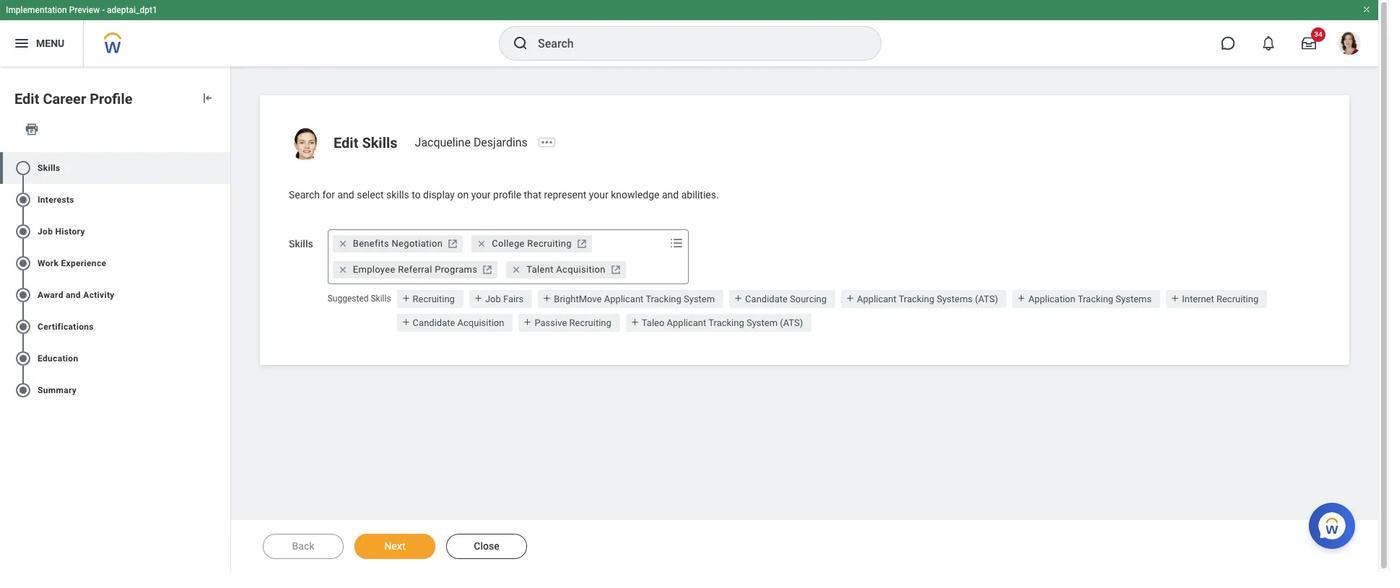 Task type: vqa. For each thing, say whether or not it's contained in the screenshot.
"configure" image
no



Task type: locate. For each thing, give the bounding box(es) containing it.
applicant up taleo
[[604, 294, 644, 305]]

5 error image from the top
[[216, 318, 230, 336]]

acquisition up brightmove
[[556, 264, 606, 275]]

radio custom image for award and activity
[[14, 287, 32, 304]]

1 systems from the left
[[937, 294, 973, 305]]

0 horizontal spatial ext link image
[[446, 237, 460, 251]]

acquisition for candidate acquisition
[[458, 318, 505, 329]]

1 horizontal spatial systems
[[1116, 294, 1152, 305]]

passive recruiting
[[535, 318, 612, 329]]

1 horizontal spatial acquisition
[[556, 264, 606, 275]]

next
[[385, 541, 406, 553]]

error image for work experience
[[216, 255, 230, 272]]

skills link
[[0, 152, 230, 184]]

ext link image inside employee referral programs, press delete to clear value, ctrl + enter opens in new window. option
[[481, 263, 495, 277]]

summary
[[38, 386, 77, 396]]

applicant right taleo
[[667, 318, 707, 329]]

error image inside work experience link
[[216, 255, 230, 272]]

x small image inside benefits negotiation, press delete to clear value, ctrl + enter opens in new window. option
[[336, 237, 350, 251]]

1 error image from the top
[[216, 223, 230, 240]]

interests
[[38, 195, 74, 205]]

recruiting inside option
[[528, 238, 572, 249]]

error image for education
[[216, 350, 230, 368]]

Candidate Acquisition checkbox
[[397, 314, 513, 333]]

1 horizontal spatial candidate
[[746, 294, 788, 305]]

applicant
[[604, 294, 644, 305], [858, 294, 897, 305], [667, 318, 707, 329]]

desjardins
[[474, 136, 528, 150]]

radio custom image left 'work'
[[14, 255, 32, 272]]

plus image inside application tracking systems checkbox
[[1016, 294, 1027, 303]]

ext link image up brightmove applicant tracking system checkbox in the bottom of the page
[[609, 263, 623, 277]]

plus image left passive
[[522, 318, 533, 327]]

talent
[[527, 264, 554, 275]]

your right on
[[471, 189, 491, 201]]

0 vertical spatial system
[[684, 294, 715, 305]]

error image inside education 'link'
[[216, 350, 230, 368]]

0 horizontal spatial plus image
[[522, 318, 533, 327]]

inbox large image
[[1303, 36, 1317, 51]]

0 horizontal spatial systems
[[937, 294, 973, 305]]

1 horizontal spatial edit
[[334, 134, 359, 152]]

1 vertical spatial edit
[[334, 134, 359, 152]]

edit for edit career profile
[[14, 90, 39, 108]]

brightmove applicant tracking system
[[554, 294, 715, 305]]

systems inside application tracking systems checkbox
[[1116, 294, 1152, 305]]

candidate left sourcing
[[746, 294, 788, 305]]

radio custom image left the interests
[[14, 191, 32, 209]]

close button
[[446, 535, 527, 560]]

acquisition down job fairs checkbox
[[458, 318, 505, 329]]

(ats) inside option
[[976, 294, 999, 305]]

0 vertical spatial acquisition
[[556, 264, 606, 275]]

1 radio custom image from the top
[[14, 160, 32, 177]]

college
[[492, 238, 525, 249]]

radio custom image inside work experience link
[[14, 255, 32, 272]]

next button
[[355, 535, 436, 560]]

x small image left benefits
[[336, 237, 350, 251]]

edit
[[14, 90, 39, 108], [334, 134, 359, 152]]

search
[[289, 189, 320, 201]]

0 horizontal spatial job
[[38, 227, 53, 237]]

recruiting up candidate acquisition "option" at the bottom left of page
[[413, 294, 455, 305]]

candidate for candidate acquisition
[[413, 318, 455, 329]]

-
[[102, 5, 105, 15]]

experience
[[61, 258, 106, 269]]

0 horizontal spatial your
[[471, 189, 491, 201]]

2 radio custom image from the top
[[14, 287, 32, 304]]

skills
[[362, 134, 398, 152], [38, 163, 60, 173], [289, 238, 313, 250], [371, 294, 391, 304]]

3 error image from the top
[[216, 255, 230, 272]]

on
[[458, 189, 469, 201]]

plus image inside internet recruiting "checkbox"
[[1170, 294, 1181, 303]]

brightmove
[[554, 294, 602, 305]]

profile logan mcneil image
[[1339, 32, 1362, 58]]

plus image for application tracking systems
[[1016, 294, 1027, 303]]

applicant right sourcing
[[858, 294, 897, 305]]

job inside job fairs checkbox
[[485, 294, 501, 305]]

radio custom image left award
[[14, 287, 32, 304]]

recruiting for passive recruiting
[[570, 318, 612, 329]]

0 horizontal spatial edit
[[14, 90, 39, 108]]

0 vertical spatial edit
[[14, 90, 39, 108]]

2 vertical spatial error image
[[216, 382, 230, 399]]

system down candidate sourcing option
[[747, 318, 778, 329]]

(ats) left application
[[976, 294, 999, 305]]

0 vertical spatial job
[[38, 227, 53, 237]]

1 horizontal spatial job
[[485, 294, 501, 305]]

acquisition inside "option"
[[458, 318, 505, 329]]

plus image inside brightmove applicant tracking system checkbox
[[541, 294, 552, 303]]

award
[[38, 290, 63, 300]]

candidate inside "option"
[[413, 318, 455, 329]]

2 radio custom image from the top
[[14, 223, 32, 240]]

systems
[[937, 294, 973, 305], [1116, 294, 1152, 305]]

2 horizontal spatial and
[[662, 189, 679, 201]]

edit for edit skills
[[334, 134, 359, 152]]

1 horizontal spatial your
[[589, 189, 609, 201]]

(ats) down candidate sourcing on the right bottom of page
[[780, 318, 804, 329]]

items selected for skills list box
[[328, 231, 667, 283]]

2 your from the left
[[589, 189, 609, 201]]

career
[[43, 90, 86, 108]]

Candidate Sourcing checkbox
[[730, 290, 836, 308]]

ext link image
[[446, 237, 460, 251], [481, 263, 495, 277]]

implementation preview -   adeptai_dpt1
[[6, 5, 157, 15]]

0 horizontal spatial ext link image
[[575, 237, 589, 251]]

1 horizontal spatial system
[[747, 318, 778, 329]]

skills up the interests
[[38, 163, 60, 173]]

job for job fairs
[[485, 294, 501, 305]]

BrightMove Applicant Tracking System checkbox
[[538, 290, 724, 308]]

radio custom image
[[14, 160, 32, 177], [14, 223, 32, 240], [14, 255, 32, 272], [14, 350, 32, 368]]

x small image
[[336, 237, 350, 251], [475, 237, 489, 251], [336, 263, 350, 277]]

tracking
[[646, 294, 682, 305], [899, 294, 935, 305], [1078, 294, 1114, 305], [709, 318, 745, 329]]

1 horizontal spatial plus image
[[541, 294, 552, 303]]

0 vertical spatial (ats)
[[976, 294, 999, 305]]

2 systems from the left
[[1116, 294, 1152, 305]]

search image
[[512, 35, 530, 52]]

to
[[412, 189, 421, 201]]

Job Fairs checkbox
[[470, 290, 533, 308]]

3 radio custom image from the top
[[14, 318, 32, 336]]

x small image
[[510, 263, 524, 277]]

benefits
[[353, 238, 389, 249]]

plus image inside applicant tracking systems (ats) option
[[845, 294, 855, 303]]

candidate acquisition
[[413, 318, 505, 329]]

employee
[[353, 264, 396, 275]]

acquisition for talent acquisition
[[556, 264, 606, 275]]

recruiting for internet recruiting
[[1217, 294, 1259, 305]]

candidate inside option
[[746, 294, 788, 305]]

1 vertical spatial error image
[[216, 350, 230, 368]]

edit up print icon
[[14, 90, 39, 108]]

job left the fairs in the bottom left of the page
[[485, 294, 501, 305]]

ext link image inside benefits negotiation, press delete to clear value, ctrl + enter opens in new window. option
[[446, 237, 460, 251]]

1 vertical spatial (ats)
[[780, 318, 804, 329]]

job inside job history link
[[38, 227, 53, 237]]

acquisition
[[556, 264, 606, 275], [458, 318, 505, 329]]

radio custom image left education
[[14, 350, 32, 368]]

4 radio custom image from the top
[[14, 350, 32, 368]]

error image inside skills link
[[216, 160, 230, 177]]

plus image right sourcing
[[845, 294, 855, 303]]

talent acquisition, press delete to clear value, ctrl + enter opens in new window. option
[[507, 261, 626, 279]]

radio custom image down print icon
[[14, 160, 32, 177]]

error image inside interests link
[[216, 191, 230, 209]]

display
[[423, 189, 455, 201]]

employee referral programs
[[353, 264, 478, 275]]

x small image for benefits negotiation
[[336, 237, 350, 251]]

and inside 'list'
[[66, 290, 81, 300]]

1 horizontal spatial applicant
[[667, 318, 707, 329]]

0 vertical spatial candidate
[[746, 294, 788, 305]]

certifications link
[[0, 311, 230, 343]]

3 radio custom image from the top
[[14, 255, 32, 272]]

edit right employee's photo (jacqueline desjardins)
[[334, 134, 359, 152]]

your
[[471, 189, 491, 201], [589, 189, 609, 201]]

ext link image inside talent acquisition, press delete to clear value, ctrl + enter opens in new window. option
[[609, 263, 623, 277]]

4 radio custom image from the top
[[14, 382, 32, 399]]

ext link image inside college recruiting, press delete to clear value, ctrl + enter opens in new window. option
[[575, 237, 589, 251]]

your right the represent
[[589, 189, 609, 201]]

ext link image for talent acquisition
[[609, 263, 623, 277]]

candidate
[[746, 294, 788, 305], [413, 318, 455, 329]]

benefits negotiation element
[[353, 237, 443, 250]]

plus image
[[541, 294, 552, 303], [1170, 294, 1181, 303], [522, 318, 533, 327]]

employee referral programs element
[[353, 263, 478, 276]]

radio custom image left "certifications"
[[14, 318, 32, 336]]

profile
[[493, 189, 522, 201]]

list
[[0, 147, 230, 412]]

fairs
[[504, 294, 524, 305]]

notifications large image
[[1262, 36, 1277, 51]]

0 horizontal spatial acquisition
[[458, 318, 505, 329]]

recruiting up talent
[[528, 238, 572, 249]]

plus image left taleo
[[629, 318, 640, 327]]

job
[[38, 227, 53, 237], [485, 294, 501, 305]]

error image inside "summary" link
[[216, 382, 230, 399]]

sourcing
[[790, 294, 827, 305]]

programs
[[435, 264, 478, 275]]

radio custom image
[[14, 191, 32, 209], [14, 287, 32, 304], [14, 318, 32, 336], [14, 382, 32, 399]]

award and activity link
[[0, 279, 230, 311]]

applicant tracking systems (ats)
[[858, 294, 999, 305]]

0 horizontal spatial and
[[66, 290, 81, 300]]

plus image inside job fairs checkbox
[[472, 294, 483, 303]]

1 vertical spatial candidate
[[413, 318, 455, 329]]

system up taleo applicant tracking system (ats) checkbox
[[684, 294, 715, 305]]

plus image
[[400, 294, 411, 303], [472, 294, 483, 303], [733, 294, 743, 303], [845, 294, 855, 303], [1016, 294, 1027, 303], [400, 318, 411, 327], [629, 318, 640, 327]]

application tracking systems
[[1029, 294, 1152, 305]]

plus image inside passive recruiting checkbox
[[522, 318, 533, 327]]

that
[[524, 189, 542, 201]]

and right for
[[338, 189, 355, 201]]

skills up select
[[362, 134, 398, 152]]

system for taleo applicant tracking system (ats)
[[747, 318, 778, 329]]

edit career profile
[[14, 90, 133, 108]]

Passive Recruiting checkbox
[[519, 314, 620, 333]]

1 vertical spatial ext link image
[[609, 263, 623, 277]]

radio custom image inside "summary" link
[[14, 382, 32, 399]]

error image inside certifications link
[[216, 318, 230, 336]]

taleo applicant tracking system (ats)
[[642, 318, 804, 329]]

recruiting
[[528, 238, 572, 249], [413, 294, 455, 305], [1217, 294, 1259, 305], [570, 318, 612, 329]]

2 horizontal spatial applicant
[[858, 294, 897, 305]]

radio custom image inside skills link
[[14, 160, 32, 177]]

1 horizontal spatial ext link image
[[481, 263, 495, 277]]

2 error image from the top
[[216, 350, 230, 368]]

radio custom image for certifications
[[14, 318, 32, 336]]

systems inside applicant tracking systems (ats) option
[[937, 294, 973, 305]]

0 horizontal spatial (ats)
[[780, 318, 804, 329]]

x small image left college
[[475, 237, 489, 251]]

print image
[[25, 122, 39, 136]]

work
[[38, 258, 59, 269]]

radio custom image left the job history
[[14, 223, 32, 240]]

34
[[1315, 30, 1323, 38]]

radio custom image left summary
[[14, 382, 32, 399]]

acquisition inside option
[[556, 264, 606, 275]]

job left history
[[38, 227, 53, 237]]

2 error image from the top
[[216, 191, 230, 209]]

4 error image from the top
[[216, 287, 230, 304]]

recruiting down brightmove
[[570, 318, 612, 329]]

and
[[338, 189, 355, 201], [662, 189, 679, 201], [66, 290, 81, 300]]

close environment banner image
[[1363, 5, 1372, 14]]

plus image left job fairs
[[472, 294, 483, 303]]

recruiting inside "checkbox"
[[1217, 294, 1259, 305]]

(ats)
[[976, 294, 999, 305], [780, 318, 804, 329]]

radio custom image for summary
[[14, 382, 32, 399]]

transformation import image
[[200, 91, 215, 105]]

1 vertical spatial system
[[747, 318, 778, 329]]

0 horizontal spatial system
[[684, 294, 715, 305]]

preview
[[69, 5, 100, 15]]

1 vertical spatial acquisition
[[458, 318, 505, 329]]

1 your from the left
[[471, 189, 491, 201]]

x small image for employee referral programs
[[336, 263, 350, 277]]

ext link image for benefits negotiation
[[446, 237, 460, 251]]

certifications
[[38, 322, 94, 332]]

error image inside job history link
[[216, 223, 230, 240]]

plus image for internet
[[1170, 294, 1181, 303]]

error image for certifications
[[216, 318, 230, 336]]

Recruiting checkbox
[[397, 290, 464, 308]]

0 vertical spatial ext link image
[[446, 237, 460, 251]]

error image inside award and activity link
[[216, 287, 230, 304]]

1 vertical spatial job
[[485, 294, 501, 305]]

error image
[[216, 160, 230, 177], [216, 191, 230, 209], [216, 255, 230, 272], [216, 287, 230, 304], [216, 318, 230, 336]]

plus image down the recruiting checkbox
[[400, 318, 411, 327]]

systems for applicant tracking systems (ats)
[[937, 294, 973, 305]]

candidate down the recruiting checkbox
[[413, 318, 455, 329]]

list containing skills
[[0, 147, 230, 412]]

ext link image up 'programs'
[[446, 237, 460, 251]]

jacqueline desjardins element
[[415, 136, 537, 150]]

skills
[[387, 189, 409, 201]]

plus image down employee referral programs element
[[400, 294, 411, 303]]

3 error image from the top
[[216, 382, 230, 399]]

plus image for taleo applicant tracking system (ats)
[[629, 318, 640, 327]]

error image
[[216, 223, 230, 240], [216, 350, 230, 368], [216, 382, 230, 399]]

0 horizontal spatial candidate
[[413, 318, 455, 329]]

ext link image up 'talent acquisition'
[[575, 237, 589, 251]]

plus image left internet
[[1170, 294, 1181, 303]]

34 button
[[1294, 27, 1326, 59]]

ext link image
[[575, 237, 589, 251], [609, 263, 623, 277]]

internet recruiting
[[1183, 294, 1259, 305]]

negotiation
[[392, 238, 443, 249]]

0 horizontal spatial applicant
[[604, 294, 644, 305]]

edit skills
[[334, 134, 398, 152]]

and right award
[[66, 290, 81, 300]]

jacqueline
[[415, 136, 471, 150]]

college recruiting, press delete to clear value, ctrl + enter opens in new window. option
[[472, 235, 592, 253]]

suggested skills skills group
[[391, 284, 1319, 337]]

1 vertical spatial ext link image
[[481, 263, 495, 277]]

(ats) inside checkbox
[[780, 318, 804, 329]]

plus image for applicant tracking systems (ats)
[[845, 294, 855, 303]]

plus image up passive
[[541, 294, 552, 303]]

0 vertical spatial ext link image
[[575, 237, 589, 251]]

plus image left application
[[1016, 294, 1027, 303]]

1 horizontal spatial (ats)
[[976, 294, 999, 305]]

1 error image from the top
[[216, 160, 230, 177]]

select
[[357, 189, 384, 201]]

plus image inside taleo applicant tracking system (ats) checkbox
[[629, 318, 640, 327]]

candidate for candidate sourcing
[[746, 294, 788, 305]]

plus image up taleo applicant tracking system (ats)
[[733, 294, 743, 303]]

plus image inside candidate acquisition "option"
[[400, 318, 411, 327]]

1 radio custom image from the top
[[14, 191, 32, 209]]

plus image inside candidate sourcing option
[[733, 294, 743, 303]]

0 vertical spatial error image
[[216, 223, 230, 240]]

recruiting right internet
[[1217, 294, 1259, 305]]

benefits negotiation
[[353, 238, 443, 249]]

ext link image left x small image
[[481, 263, 495, 277]]

and left abilities. on the top
[[662, 189, 679, 201]]

x small image inside employee referral programs, press delete to clear value, ctrl + enter opens in new window. option
[[336, 263, 350, 277]]

x small image up the suggested
[[336, 263, 350, 277]]

plus image inside the recruiting checkbox
[[400, 294, 411, 303]]

1 horizontal spatial ext link image
[[609, 263, 623, 277]]

2 horizontal spatial plus image
[[1170, 294, 1181, 303]]

system
[[684, 294, 715, 305], [747, 318, 778, 329]]



Task type: describe. For each thing, give the bounding box(es) containing it.
prompts image
[[668, 234, 685, 252]]

1 horizontal spatial and
[[338, 189, 355, 201]]

action bar region
[[237, 520, 1379, 573]]

award and activity
[[38, 290, 115, 300]]

error image for job history
[[216, 223, 230, 240]]

x small image for college recruiting
[[475, 237, 489, 251]]

internet
[[1183, 294, 1215, 305]]

work experience link
[[0, 248, 230, 279]]

menu
[[36, 37, 64, 49]]

education
[[38, 354, 78, 364]]

Internet Recruiting checkbox
[[1167, 290, 1268, 308]]

menu banner
[[0, 0, 1379, 66]]

plus image for candidate acquisition
[[400, 318, 411, 327]]

jacqueline desjardins
[[415, 136, 528, 150]]

employee referral programs, press delete to clear value, ctrl + enter opens in new window. option
[[333, 261, 498, 279]]

Search Workday  search field
[[538, 27, 852, 59]]

college recruiting element
[[492, 237, 572, 250]]

radio custom image for skills
[[14, 160, 32, 177]]

summary link
[[0, 375, 230, 407]]

search for and select skills to display on your profile that represent your knowledge and abilities.
[[289, 189, 719, 201]]

ext link image for employee referral programs
[[481, 263, 495, 277]]

radio custom image for interests
[[14, 191, 32, 209]]

college recruiting
[[492, 238, 572, 249]]

passive
[[535, 318, 567, 329]]

applicant for taleo applicant tracking system (ats)
[[667, 318, 707, 329]]

abilities.
[[682, 189, 719, 201]]

suggested
[[328, 294, 369, 304]]

for
[[323, 189, 335, 201]]

profile
[[90, 90, 133, 108]]

Application Tracking Systems checkbox
[[1013, 290, 1161, 308]]

job fairs
[[485, 294, 524, 305]]

recruiting for college recruiting
[[528, 238, 572, 249]]

activity
[[83, 290, 115, 300]]

work experience
[[38, 258, 106, 269]]

taleo
[[642, 318, 665, 329]]

error image for skills
[[216, 160, 230, 177]]

error image for summary
[[216, 382, 230, 399]]

ext link image for college recruiting
[[575, 237, 589, 251]]

referral
[[398, 264, 433, 275]]

system for brightmove applicant tracking system
[[684, 294, 715, 305]]

education link
[[0, 343, 230, 375]]

menu button
[[0, 20, 83, 66]]

radio custom image for job history
[[14, 223, 32, 240]]

Taleo Applicant Tracking System (ATS) checkbox
[[626, 314, 812, 333]]

radio custom image for work experience
[[14, 255, 32, 272]]

suggested skills
[[328, 294, 391, 304]]

justify image
[[13, 35, 30, 52]]

job history
[[38, 227, 85, 237]]

radio custom image for education
[[14, 350, 32, 368]]

implementation
[[6, 5, 67, 15]]

talent acquisition element
[[527, 263, 606, 276]]

plus image for job fairs
[[472, 294, 483, 303]]

skills down employee
[[371, 294, 391, 304]]

plus image for candidate sourcing
[[733, 294, 743, 303]]

skills down search
[[289, 238, 313, 250]]

job history link
[[0, 216, 230, 248]]

systems for application tracking systems
[[1116, 294, 1152, 305]]

interests link
[[0, 184, 230, 216]]

plus image for recruiting
[[400, 294, 411, 303]]

knowledge
[[611, 189, 660, 201]]

error image for award and activity
[[216, 287, 230, 304]]

applicant for brightmove applicant tracking system
[[604, 294, 644, 305]]

tracking inside option
[[899, 294, 935, 305]]

represent
[[544, 189, 587, 201]]

applicant inside option
[[858, 294, 897, 305]]

job for job history
[[38, 227, 53, 237]]

talent acquisition
[[527, 264, 606, 275]]

skills inside 'list'
[[38, 163, 60, 173]]

plus image for passive
[[522, 318, 533, 327]]

adeptai_dpt1
[[107, 5, 157, 15]]

employee's photo (jacqueline desjardins) image
[[289, 127, 322, 160]]

application
[[1029, 294, 1076, 305]]

benefits negotiation, press delete to clear value, ctrl + enter opens in new window. option
[[333, 235, 463, 253]]

close
[[474, 541, 500, 553]]

plus image for brightmove
[[541, 294, 552, 303]]

Applicant Tracking Systems (ATS) checkbox
[[842, 290, 1007, 308]]

candidate sourcing
[[746, 294, 827, 305]]

history
[[55, 227, 85, 237]]

error image for interests
[[216, 191, 230, 209]]



